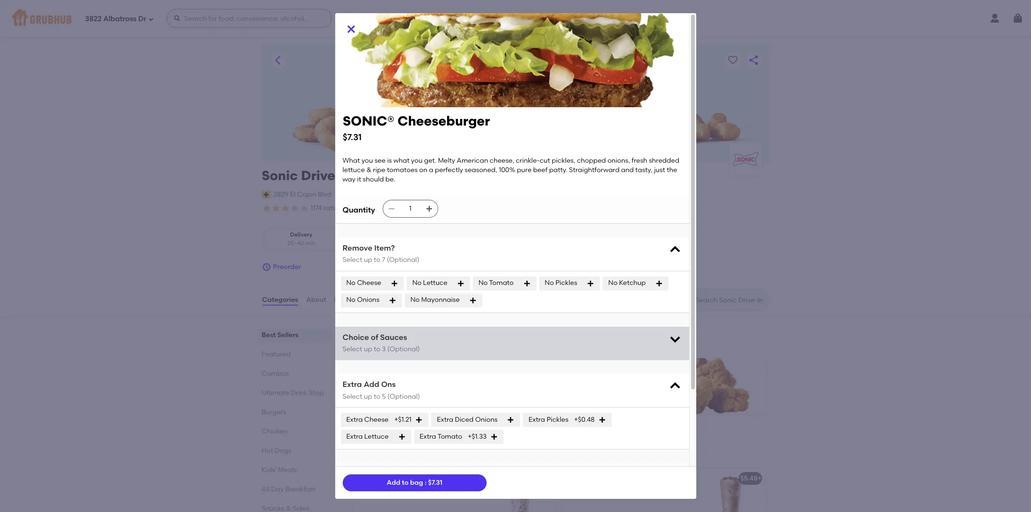Task type: describe. For each thing, give the bounding box(es) containing it.
extra for cheese
[[346, 416, 363, 424]]

tomatoes
[[387, 166, 418, 174]]

on time delivery
[[418, 205, 463, 212]]

ordered
[[367, 342, 392, 350]]

tomato for extra tomato
[[438, 433, 462, 441]]

1 vertical spatial sonic® cheeseburger $7.31
[[359, 384, 432, 403]]

7
[[382, 256, 385, 264]]

ons
[[381, 380, 396, 389]]

$5.48 +
[[740, 474, 762, 482]]

3822
[[85, 14, 102, 23]]

pickles,
[[552, 157, 575, 165]]

pickles for no pickles
[[556, 279, 577, 287]]

time
[[428, 205, 440, 212]]

delivery
[[290, 231, 312, 238]]

ripe
[[373, 166, 385, 174]]

tomato for no tomato
[[489, 279, 514, 287]]

(optional) for sauces
[[387, 345, 420, 353]]

food
[[383, 205, 396, 212]]

vanilla trick or treat blast image
[[485, 468, 555, 512]]

no mayonnaise
[[410, 296, 460, 304]]

main navigation navigation
[[0, 0, 1031, 37]]

+$1.21
[[394, 416, 412, 424]]

hot dogs tab
[[262, 446, 327, 456]]

remove
[[343, 243, 372, 252]]

0 vertical spatial sonic® cheeseburger $7.31
[[343, 113, 490, 142]]

chocolate trick or treat blast
[[568, 488, 663, 496]]

5
[[382, 393, 386, 401]]

featured for featured
[[262, 350, 291, 358]]

ratings
[[324, 204, 346, 212]]

patty.
[[549, 166, 568, 174]]

stop
[[309, 389, 324, 397]]

chopped
[[577, 157, 606, 165]]

mi
[[368, 240, 375, 246]]

up for add
[[364, 393, 372, 401]]

2 vertical spatial $7.31
[[428, 479, 442, 487]]

american
[[457, 157, 488, 165]]

or right chocolate
[[620, 488, 628, 496]]

2 vanilla trick or treat blast from the top
[[358, 488, 440, 496]]

hot
[[262, 447, 273, 455]]

svg image inside preorder button
[[262, 262, 271, 272]]

76
[[351, 204, 358, 212]]

all day breakfast
[[262, 485, 316, 493]]

best sellers
[[262, 331, 298, 339]]

save this restaurant image
[[727, 55, 738, 66]]

select for choice
[[343, 345, 362, 353]]

switch location button
[[336, 189, 386, 200]]

most
[[350, 342, 365, 350]]

burgers
[[262, 408, 286, 416]]

sellers for best sellers most ordered on grubhub
[[374, 329, 407, 340]]

no onions
[[346, 296, 379, 304]]

combos tab
[[262, 369, 327, 379]]

(optional) inside 'remove item? select up to 7 (optional)'
[[387, 256, 419, 264]]

switch
[[336, 190, 357, 198]]

or down add to bag : $7.31
[[397, 488, 405, 496]]

up for of
[[364, 345, 372, 353]]

no for no cheese
[[346, 279, 355, 287]]

switch location
[[336, 190, 385, 198]]

trick right chocolate
[[603, 488, 618, 496]]

a
[[429, 166, 433, 174]]

no for no ketchup
[[608, 279, 618, 287]]

seasoned,
[[465, 166, 497, 174]]

2 vanilla from the top
[[358, 488, 379, 496]]

1 you from the left
[[362, 157, 373, 165]]

get.
[[424, 157, 436, 165]]

save this restaurant button
[[724, 52, 741, 69]]

extra for add
[[343, 380, 362, 389]]

of
[[371, 333, 378, 342]]

choice
[[343, 333, 369, 342]]

featured featured
[[350, 436, 395, 456]]

shredded
[[649, 157, 679, 165]]

combos
[[262, 370, 289, 378]]

lettuce for extra lettuce
[[364, 433, 389, 441]]

2 you from the left
[[411, 157, 423, 165]]

1 vanilla from the top
[[358, 474, 380, 482]]

•
[[377, 240, 379, 246]]

be.
[[385, 176, 395, 184]]

&
[[366, 166, 371, 174]]

and
[[621, 166, 634, 174]]

delivery
[[442, 205, 463, 212]]

no for no lettuce
[[412, 279, 422, 287]]

categories button
[[262, 283, 299, 317]]

drive-
[[301, 167, 341, 183]]

cheese for ons
[[364, 416, 389, 424]]

pickles for extra pickles
[[547, 416, 568, 424]]

lettuce
[[343, 166, 365, 174]]

reviews button
[[334, 283, 361, 317]]

:
[[425, 479, 427, 487]]

no for no mayonnaise
[[410, 296, 420, 304]]

2.0
[[358, 240, 366, 246]]

add to bag : $7.31
[[387, 479, 442, 487]]

straightforward
[[569, 166, 620, 174]]

(optional) for ons
[[387, 393, 420, 401]]

$5.48
[[740, 474, 758, 482]]

preorder
[[273, 263, 301, 271]]

to inside 'remove item? select up to 7 (optional)'
[[374, 256, 380, 264]]

2829 el cajon blvd button
[[273, 189, 332, 200]]

featured inside featured featured
[[350, 449, 375, 456]]

option group containing delivery 25–40 min
[[262, 227, 423, 251]]

the
[[667, 166, 677, 174]]

extra add ons select up to 5 (optional)
[[343, 380, 420, 401]]

quantity
[[343, 206, 375, 215]]

dr
[[138, 14, 146, 23]]

1174
[[311, 204, 322, 212]]

to left 'bag'
[[402, 479, 409, 487]]

it
[[357, 176, 361, 184]]

chocolate
[[568, 488, 602, 496]]

2829 el cajon blvd
[[274, 190, 331, 198]]

no for no tomato
[[478, 279, 488, 287]]

74
[[403, 204, 410, 212]]

2829
[[274, 190, 289, 198]]

no ketchup
[[608, 279, 646, 287]]

chicken tab
[[262, 426, 327, 436]]

see
[[375, 157, 386, 165]]

in
[[341, 167, 353, 183]]

melty
[[438, 157, 455, 165]]

extra lettuce
[[346, 433, 389, 441]]



Task type: locate. For each thing, give the bounding box(es) containing it.
kids' meals
[[262, 466, 297, 474]]

(optional) inside 'choice of sauces select up to 3 (optional)'
[[387, 345, 420, 353]]

1 horizontal spatial best
[[350, 329, 372, 340]]

(optional) down sauces
[[387, 345, 420, 353]]

1 vertical spatial select
[[343, 345, 362, 353]]

1 vertical spatial onions
[[475, 416, 498, 424]]

drink
[[291, 389, 307, 397]]

reviews
[[334, 296, 360, 304]]

1 select from the top
[[343, 256, 362, 264]]

(optional) right 7 on the left
[[387, 256, 419, 264]]

featured tab
[[262, 349, 327, 359]]

sonic®
[[343, 113, 394, 129], [359, 384, 385, 392]]

pickup 2.0 mi • 10–20 min
[[358, 231, 408, 246]]

good food
[[366, 205, 396, 212]]

featured down extra lettuce
[[350, 449, 375, 456]]

ketchup
[[619, 279, 646, 287]]

mayonnaise
[[421, 296, 460, 304]]

3
[[382, 345, 386, 353]]

1 horizontal spatial sellers
[[374, 329, 407, 340]]

extra for tomato
[[420, 433, 436, 441]]

best sellers tab
[[262, 330, 327, 340]]

svg image
[[388, 205, 395, 212], [391, 280, 398, 287], [457, 280, 464, 287], [523, 280, 531, 287], [389, 296, 396, 304], [469, 296, 477, 304], [668, 332, 682, 345], [668, 380, 682, 393], [598, 416, 606, 424], [398, 433, 406, 441], [491, 433, 498, 441]]

to inside 'choice of sauces select up to 3 (optional)'
[[374, 345, 380, 353]]

1 vertical spatial lettuce
[[364, 433, 389, 441]]

what
[[393, 157, 410, 165]]

sauces
[[380, 333, 407, 342]]

1 vertical spatial vanilla
[[358, 488, 379, 496]]

subscription pass image
[[262, 191, 271, 198]]

on
[[419, 166, 427, 174], [394, 342, 402, 350]]

(optional) down ons
[[387, 393, 420, 401]]

cut
[[540, 157, 550, 165]]

on down sauces
[[394, 342, 402, 350]]

choice of sauces select up to 3 (optional)
[[343, 333, 420, 353]]

0 vertical spatial cheeseburger
[[397, 113, 490, 129]]

1 vertical spatial up
[[364, 345, 372, 353]]

0 vertical spatial add
[[364, 380, 379, 389]]

1 vertical spatial add
[[387, 479, 400, 487]]

0 vertical spatial pickles
[[556, 279, 577, 287]]

up left 7 on the left
[[364, 256, 372, 264]]

extra inside the extra add ons select up to 5 (optional)
[[343, 380, 362, 389]]

0 vertical spatial up
[[364, 256, 372, 264]]

1 vertical spatial tomato
[[438, 433, 462, 441]]

trick left 'bag'
[[381, 474, 397, 482]]

up inside 'choice of sauces select up to 3 (optional)'
[[364, 345, 372, 353]]

3822 albatross dr
[[85, 14, 146, 23]]

0 vertical spatial on
[[419, 166, 427, 174]]

0 horizontal spatial sellers
[[277, 331, 298, 339]]

sonic® cheeseburger $7.31
[[343, 113, 490, 142], [359, 384, 432, 403]]

delivery 25–40 min
[[287, 231, 315, 246]]

select inside the extra add ons select up to 5 (optional)
[[343, 393, 362, 401]]

up inside the extra add ons select up to 5 (optional)
[[364, 393, 372, 401]]

1 vertical spatial sonic®
[[359, 384, 385, 392]]

perfectly
[[435, 166, 463, 174]]

2 up from the top
[[364, 345, 372, 353]]

3 up from the top
[[364, 393, 372, 401]]

about
[[306, 296, 326, 304]]

min inside pickup 2.0 mi • 10–20 min
[[398, 240, 408, 246]]

on left the a
[[419, 166, 427, 174]]

best up featured tab
[[262, 331, 276, 339]]

2 select from the top
[[343, 345, 362, 353]]

$7.31 left the 5
[[359, 395, 373, 403]]

1 vertical spatial vanilla trick or treat blast
[[358, 488, 440, 496]]

2 min from the left
[[398, 240, 408, 246]]

cheese up 'no onions'
[[357, 279, 381, 287]]

onions
[[357, 296, 379, 304], [475, 416, 498, 424]]

best up most
[[350, 329, 372, 340]]

2 vertical spatial (optional)
[[387, 393, 420, 401]]

on inside best sellers most ordered on grubhub
[[394, 342, 402, 350]]

ultimate drink stop tab
[[262, 388, 327, 398]]

burgers tab
[[262, 407, 327, 417]]

to left 7 on the left
[[374, 256, 380, 264]]

caret left icon image
[[272, 55, 283, 66]]

featured down extra cheese
[[350, 436, 395, 448]]

up inside 'remove item? select up to 7 (optional)'
[[364, 256, 372, 264]]

extra for pickles
[[529, 416, 545, 424]]

0 vertical spatial $7.31
[[343, 132, 361, 142]]

item?
[[374, 243, 395, 252]]

$7.31 right : at the left of page
[[428, 479, 442, 487]]

sonic® up the 5
[[359, 384, 385, 392]]

1 horizontal spatial onions
[[475, 416, 498, 424]]

best for best sellers
[[262, 331, 276, 339]]

el
[[290, 190, 296, 198]]

sonic drive-in logo image
[[729, 143, 762, 176]]

select down choice
[[343, 345, 362, 353]]

2 vertical spatial featured
[[350, 449, 375, 456]]

1 vertical spatial pickles
[[547, 416, 568, 424]]

vanilla trick or treat blast down featured featured
[[358, 474, 442, 482]]

+
[[758, 474, 762, 482]]

no tomato
[[478, 279, 514, 287]]

beef
[[533, 166, 548, 174]]

kids' meals tab
[[262, 465, 327, 475]]

1 horizontal spatial on
[[419, 166, 427, 174]]

extra for lettuce
[[346, 433, 363, 441]]

lettuce
[[423, 279, 447, 287], [364, 433, 389, 441]]

+$0.48
[[574, 416, 595, 424]]

cajon
[[297, 190, 316, 198]]

what
[[343, 157, 360, 165]]

+$1.33
[[468, 433, 487, 441]]

0 horizontal spatial add
[[364, 380, 379, 389]]

0 vertical spatial vanilla
[[358, 474, 380, 482]]

or left 'bag'
[[398, 474, 406, 482]]

Search Sonic Drive-In search field
[[694, 296, 766, 305]]

onions down no cheese
[[357, 296, 379, 304]]

select up extra cheese
[[343, 393, 362, 401]]

100%
[[499, 166, 515, 174]]

lettuce for no lettuce
[[423, 279, 447, 287]]

min right 10–20
[[398, 240, 408, 246]]

(optional) inside the extra add ons select up to 5 (optional)
[[387, 393, 420, 401]]

sonic
[[262, 167, 298, 183]]

1 horizontal spatial min
[[398, 240, 408, 246]]

sellers up ordered
[[374, 329, 407, 340]]

you up &
[[362, 157, 373, 165]]

select inside 'choice of sauces select up to 3 (optional)'
[[343, 345, 362, 353]]

no for no pickles
[[545, 279, 554, 287]]

$7.31 up what
[[343, 132, 361, 142]]

all day breakfast tab
[[262, 484, 327, 494]]

no for no onions
[[346, 296, 355, 304]]

featured up combos
[[262, 350, 291, 358]]

you left "get."
[[411, 157, 423, 165]]

no cheese
[[346, 279, 381, 287]]

add left ons
[[364, 380, 379, 389]]

ultimate drink stop
[[262, 389, 324, 397]]

cheese for select
[[357, 279, 381, 287]]

sonic® cheeseburger $7.31 up "get."
[[343, 113, 490, 142]]

0 horizontal spatial on
[[394, 342, 402, 350]]

option group
[[262, 227, 423, 251]]

0 vertical spatial vanilla trick or treat blast
[[358, 474, 442, 482]]

0 horizontal spatial tomato
[[438, 433, 462, 441]]

featured for featured featured
[[350, 436, 395, 448]]

best inside tab
[[262, 331, 276, 339]]

sellers inside 'best sellers' tab
[[277, 331, 298, 339]]

2 vertical spatial select
[[343, 393, 362, 401]]

sellers for best sellers
[[277, 331, 298, 339]]

no
[[346, 279, 355, 287], [412, 279, 422, 287], [478, 279, 488, 287], [545, 279, 554, 287], [608, 279, 618, 287], [346, 296, 355, 304], [410, 296, 420, 304]]

to left the 5
[[374, 393, 380, 401]]

blast
[[426, 474, 442, 482], [425, 488, 440, 496], [648, 488, 663, 496]]

up down of
[[364, 345, 372, 353]]

remove item? select up to 7 (optional)
[[343, 243, 419, 264]]

vanilla trick or treat blast down add to bag : $7.31
[[358, 488, 440, 496]]

0 horizontal spatial min
[[305, 240, 315, 246]]

to inside the extra add ons select up to 5 (optional)
[[374, 393, 380, 401]]

crinkle-
[[516, 157, 540, 165]]

min
[[305, 240, 315, 246], [398, 240, 408, 246]]

2 vertical spatial up
[[364, 393, 372, 401]]

featured inside tab
[[262, 350, 291, 358]]

kids'
[[262, 466, 277, 474]]

categories
[[262, 296, 298, 304]]

select
[[343, 256, 362, 264], [343, 345, 362, 353], [343, 393, 362, 401]]

cheeseburger up +$1.21
[[386, 384, 432, 392]]

1 horizontal spatial tomato
[[489, 279, 514, 287]]

extra
[[343, 380, 362, 389], [346, 416, 363, 424], [437, 416, 453, 424], [529, 416, 545, 424], [346, 433, 363, 441], [420, 433, 436, 441]]

search icon image
[[680, 294, 691, 306]]

all
[[262, 485, 270, 493]]

sonic drive-in
[[262, 167, 353, 183]]

best inside best sellers most ordered on grubhub
[[350, 329, 372, 340]]

tasty,
[[635, 166, 653, 174]]

0 vertical spatial (optional)
[[387, 256, 419, 264]]

up left the 5
[[364, 393, 372, 401]]

no lettuce
[[412, 279, 447, 287]]

0 horizontal spatial lettuce
[[364, 433, 389, 441]]

chocolate trick or treat blast image
[[695, 468, 766, 512]]

1 horizontal spatial you
[[411, 157, 423, 165]]

you
[[362, 157, 373, 165], [411, 157, 423, 165]]

cheese,
[[490, 157, 514, 165]]

preorder button
[[262, 259, 301, 276]]

0 vertical spatial select
[[343, 256, 362, 264]]

sellers up featured tab
[[277, 331, 298, 339]]

dogs
[[275, 447, 291, 455]]

1 horizontal spatial lettuce
[[423, 279, 447, 287]]

1 vertical spatial featured
[[350, 436, 395, 448]]

just
[[654, 166, 665, 174]]

location
[[359, 190, 385, 198]]

3 select from the top
[[343, 393, 362, 401]]

meals
[[278, 466, 297, 474]]

0 vertical spatial tomato
[[489, 279, 514, 287]]

trick down add to bag : $7.31
[[380, 488, 395, 496]]

select inside 'remove item? select up to 7 (optional)'
[[343, 256, 362, 264]]

0 horizontal spatial best
[[262, 331, 276, 339]]

0 vertical spatial cheese
[[357, 279, 381, 287]]

add left 'bag'
[[387, 479, 400, 487]]

0 vertical spatial onions
[[357, 296, 379, 304]]

add inside the extra add ons select up to 5 (optional)
[[364, 380, 379, 389]]

1 vertical spatial cheeseburger
[[386, 384, 432, 392]]

lettuce up no mayonnaise at bottom left
[[423, 279, 447, 287]]

or
[[398, 474, 406, 482], [397, 488, 405, 496], [620, 488, 628, 496]]

1 up from the top
[[364, 256, 372, 264]]

cheeseburger up melty
[[397, 113, 490, 129]]

0 vertical spatial lettuce
[[423, 279, 447, 287]]

1 min from the left
[[305, 240, 315, 246]]

trick
[[381, 474, 397, 482], [380, 488, 395, 496], [603, 488, 618, 496]]

1 vertical spatial cheese
[[364, 416, 389, 424]]

sonic® cheeseburger $7.31 up +$1.21
[[359, 384, 432, 403]]

sonic® up the see
[[343, 113, 394, 129]]

0 horizontal spatial you
[[362, 157, 373, 165]]

to left 3
[[374, 345, 380, 353]]

is
[[387, 157, 392, 165]]

star icon image
[[262, 204, 271, 213], [271, 204, 280, 213], [280, 204, 290, 213], [290, 204, 299, 213], [290, 204, 299, 213], [299, 204, 309, 213]]

10–20
[[381, 240, 396, 246]]

tab
[[262, 504, 327, 512]]

$7.31
[[343, 132, 361, 142], [359, 395, 373, 403], [428, 479, 442, 487]]

pickup
[[374, 231, 393, 238]]

1 vanilla trick or treat blast from the top
[[358, 474, 442, 482]]

svg image
[[1012, 13, 1024, 24], [173, 15, 181, 22], [148, 16, 154, 22], [345, 24, 357, 35], [425, 205, 433, 212], [668, 243, 682, 256], [262, 262, 271, 272], [587, 280, 594, 287], [655, 280, 663, 287], [415, 416, 423, 424], [507, 416, 515, 424]]

1 vertical spatial on
[[394, 342, 402, 350]]

0 vertical spatial featured
[[262, 350, 291, 358]]

onions up +$1.33
[[475, 416, 498, 424]]

min inside delivery 25–40 min
[[305, 240, 315, 246]]

way
[[343, 176, 356, 184]]

share icon image
[[748, 55, 759, 66]]

breakfast
[[285, 485, 316, 493]]

cheese up extra lettuce
[[364, 416, 389, 424]]

0 horizontal spatial onions
[[357, 296, 379, 304]]

sellers inside best sellers most ordered on grubhub
[[374, 329, 407, 340]]

extra diced onions
[[437, 416, 498, 424]]

extra for diced
[[437, 416, 453, 424]]

on inside "what you see is what you get. melty american cheese, crinkle-cut pickles, chopped onions, fresh shredded lettuce & ripe tomatoes on a perfectly seasoned, 100% pure beef patty. straightforward and tasty, just the way it should be."
[[419, 166, 427, 174]]

lettuce down extra cheese
[[364, 433, 389, 441]]

1 vertical spatial (optional)
[[387, 345, 420, 353]]

should
[[363, 176, 384, 184]]

best for best sellers most ordered on grubhub
[[350, 329, 372, 340]]

select for extra
[[343, 393, 362, 401]]

1 vertical spatial $7.31
[[359, 395, 373, 403]]

extra cheese
[[346, 416, 389, 424]]

grubhub
[[404, 342, 432, 350]]

min down delivery
[[305, 240, 315, 246]]

diced
[[455, 416, 474, 424]]

select down remove
[[343, 256, 362, 264]]

1 horizontal spatial add
[[387, 479, 400, 487]]

day
[[271, 485, 284, 493]]

Input item quantity number field
[[400, 200, 421, 217]]

about button
[[306, 283, 327, 317]]

0 vertical spatial sonic®
[[343, 113, 394, 129]]



Task type: vqa. For each thing, say whether or not it's contained in the screenshot.
Mayonnaise
yes



